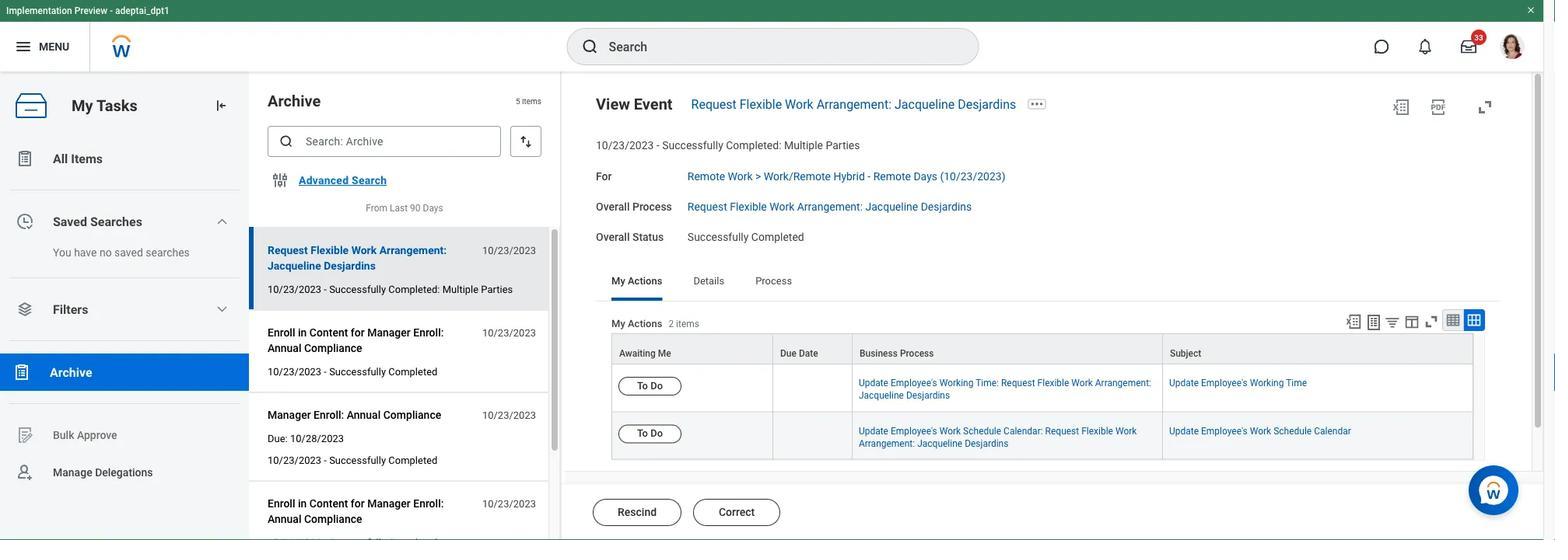 Task type: locate. For each thing, give the bounding box(es) containing it.
1 horizontal spatial items
[[676, 319, 700, 329]]

10/23/2023 - successfully completed: multiple parties down 'request flexible work arrangement: jacqueline desjardins' "button" on the left of the page
[[268, 284, 513, 295]]

0 vertical spatial enroll in content for manager enroll: annual compliance
[[268, 326, 444, 355]]

1 content from the top
[[310, 326, 348, 339]]

update inside update employee's working time: request flexible work arrangement: jacqueline desjardins
[[859, 378, 889, 389]]

2 vertical spatial my
[[612, 318, 625, 329]]

request flexible work arrangement: jacqueline desjardins link down remote work > work/remote hybrid - remote days (10/23/2023)
[[688, 197, 972, 213]]

you have no saved searches button
[[0, 240, 233, 265]]

0 vertical spatial completed:
[[726, 139, 782, 152]]

1 vertical spatial overall
[[596, 231, 630, 243]]

process down successfully completed
[[756, 275, 792, 287]]

process inside popup button
[[900, 349, 934, 360]]

working inside update employee's working time: request flexible work arrangement: jacqueline desjardins
[[940, 378, 974, 389]]

all
[[53, 151, 68, 166]]

request flexible work arrangement: jacqueline desjardins up remote work > work/remote hybrid - remote days (10/23/2023) link
[[691, 97, 1016, 112]]

archive
[[268, 92, 321, 110], [50, 365, 92, 380]]

remote left >
[[688, 170, 725, 183]]

arrangement: inside request flexible work arrangement: jacqueline desjardins
[[379, 244, 447, 257]]

user plus image
[[16, 464, 34, 482]]

Search Workday  search field
[[609, 30, 947, 64]]

successfully up details
[[688, 231, 749, 243]]

process
[[633, 200, 672, 213], [756, 275, 792, 287], [900, 349, 934, 360]]

items inside my actions 2 items
[[676, 319, 700, 329]]

10/23/2023 - successfully completed down 10/28/2023
[[268, 455, 438, 467]]

1 vertical spatial archive
[[50, 365, 92, 380]]

archive up search image
[[268, 92, 321, 110]]

enroll in content for manager enroll: annual compliance button
[[268, 324, 474, 358], [268, 495, 474, 529]]

2 actions from the top
[[628, 318, 663, 329]]

sort image
[[518, 134, 534, 149]]

1 schedule from the left
[[963, 426, 1002, 437]]

parties inside item list element
[[481, 284, 513, 295]]

1 horizontal spatial 10/23/2023 - successfully completed: multiple parties
[[596, 139, 860, 152]]

my for my actions
[[612, 275, 625, 287]]

export to excel image for view event
[[1392, 98, 1411, 117]]

days left (10/23/2023) on the top right of the page
[[914, 170, 938, 183]]

delegations
[[95, 467, 153, 479]]

1 enroll in content for manager enroll: annual compliance button from the top
[[268, 324, 474, 358]]

process right business on the right bottom
[[900, 349, 934, 360]]

1 horizontal spatial schedule
[[1274, 426, 1312, 437]]

completed: inside item list element
[[389, 284, 440, 295]]

cell for arrangement:
[[773, 413, 853, 460]]

enroll: for second enroll in content for manager enroll: annual compliance button from the bottom
[[413, 326, 444, 339]]

employee's for update employee's working time
[[1201, 378, 1248, 389]]

working
[[940, 378, 974, 389], [1250, 378, 1284, 389]]

10/23/2023
[[596, 139, 654, 152], [482, 245, 536, 256], [268, 284, 321, 295], [482, 327, 536, 339], [268, 366, 321, 378], [482, 410, 536, 421], [268, 455, 321, 467], [482, 498, 536, 510]]

request flexible work arrangement: jacqueline desjardins down remote work > work/remote hybrid - remote days (10/23/2023)
[[688, 200, 972, 213]]

do
[[651, 380, 663, 392], [651, 428, 663, 440]]

my down overall status
[[612, 275, 625, 287]]

work inside request flexible work arrangement: jacqueline desjardins
[[351, 244, 377, 257]]

process for overall process
[[633, 200, 672, 213]]

2 vertical spatial completed
[[389, 455, 438, 467]]

1 vertical spatial to
[[637, 428, 648, 440]]

to do for awaiting
[[637, 380, 663, 392]]

0 horizontal spatial working
[[940, 378, 974, 389]]

overall down the for
[[596, 200, 630, 213]]

10/23/2023 - successfully completed
[[268, 366, 438, 378], [268, 455, 438, 467]]

1 for from the top
[[351, 326, 365, 339]]

to do row
[[612, 365, 1474, 413], [612, 413, 1474, 460]]

desjardins
[[958, 97, 1016, 112], [921, 200, 972, 213], [324, 260, 376, 272], [906, 391, 950, 402], [965, 438, 1009, 449]]

schedule for calendar
[[1274, 426, 1312, 437]]

overall
[[596, 200, 630, 213], [596, 231, 630, 243]]

1 to do button from the top
[[619, 377, 682, 396]]

overall status element
[[688, 221, 804, 244]]

actions left 2
[[628, 318, 663, 329]]

0 vertical spatial request flexible work arrangement: jacqueline desjardins link
[[691, 97, 1016, 112]]

1 overall from the top
[[596, 200, 630, 213]]

update for update employee's work schedule calendar
[[1170, 426, 1199, 437]]

due:
[[268, 433, 288, 445]]

request right time:
[[1001, 378, 1035, 389]]

schedule inside update employee's work schedule calendar: request flexible work arrangement: jacqueline desjardins
[[963, 426, 1002, 437]]

request down configure "image"
[[268, 244, 308, 257]]

my actions
[[612, 275, 663, 287]]

2 content from the top
[[310, 498, 348, 511]]

row containing awaiting me
[[612, 334, 1474, 365]]

process up 'status'
[[633, 200, 672, 213]]

2 vertical spatial compliance
[[304, 513, 362, 526]]

implementation
[[6, 5, 72, 16]]

work inside request flexible work arrangement: jacqueline desjardins link
[[770, 200, 795, 213]]

to do row down update employee's working time: request flexible work arrangement: jacqueline desjardins in the right bottom of the page
[[612, 413, 1474, 460]]

cell
[[773, 365, 853, 413], [773, 413, 853, 460]]

calendar:
[[1004, 426, 1043, 437]]

to do button for to
[[619, 425, 682, 444]]

manager
[[367, 326, 411, 339], [268, 409, 311, 422], [367, 498, 411, 511]]

1 horizontal spatial days
[[914, 170, 938, 183]]

export to excel image
[[1392, 98, 1411, 117], [1345, 314, 1363, 331]]

manager enroll: annual compliance button
[[268, 406, 448, 425]]

archive right clipboard image at the left bottom of the page
[[50, 365, 92, 380]]

desjardins down from
[[324, 260, 376, 272]]

1 horizontal spatial archive
[[268, 92, 321, 110]]

0 vertical spatial export to excel image
[[1392, 98, 1411, 117]]

compliance inside button
[[383, 409, 441, 422]]

1 vertical spatial multiple
[[443, 284, 479, 295]]

2 cell from the top
[[773, 413, 853, 460]]

0 vertical spatial to do button
[[619, 377, 682, 396]]

0 vertical spatial compliance
[[304, 342, 362, 355]]

1 vertical spatial completed:
[[389, 284, 440, 295]]

1 vertical spatial enroll:
[[314, 409, 344, 422]]

employee's
[[891, 378, 937, 389], [1201, 378, 1248, 389], [891, 426, 937, 437], [1201, 426, 1248, 437]]

chevron down image
[[216, 216, 228, 228]]

my left tasks
[[72, 97, 93, 115]]

1 vertical spatial 10/23/2023 - successfully completed
[[268, 455, 438, 467]]

1 vertical spatial do
[[651, 428, 663, 440]]

adeptai_dpt1
[[115, 5, 170, 16]]

2 overall from the top
[[596, 231, 630, 243]]

- up manager enroll: annual compliance
[[324, 366, 327, 378]]

arrangement: inside update employee's working time: request flexible work arrangement: jacqueline desjardins
[[1095, 378, 1152, 389]]

jacqueline inside update employee's work schedule calendar: request flexible work arrangement: jacqueline desjardins
[[918, 438, 963, 449]]

0 horizontal spatial remote
[[688, 170, 725, 183]]

items right 5
[[522, 96, 542, 106]]

table image
[[1446, 313, 1461, 328]]

2 vertical spatial enroll:
[[413, 498, 444, 511]]

10/23/2023 - successfully completed: multiple parties inside item list element
[[268, 284, 513, 295]]

2 horizontal spatial process
[[900, 349, 934, 360]]

update
[[859, 378, 889, 389], [1170, 378, 1199, 389], [859, 426, 889, 437], [1170, 426, 1199, 437]]

export to excel image left view printable version (pdf) image on the top right of page
[[1392, 98, 1411, 117]]

update inside update employee's work schedule calendar: request flexible work arrangement: jacqueline desjardins
[[859, 426, 889, 437]]

1 horizontal spatial remote
[[874, 170, 911, 183]]

list containing all items
[[0, 140, 249, 492]]

1 horizontal spatial parties
[[826, 139, 860, 152]]

1 vertical spatial enroll
[[268, 498, 295, 511]]

work inside remote work > work/remote hybrid - remote days (10/23/2023) link
[[728, 170, 753, 183]]

1 vertical spatial annual
[[347, 409, 381, 422]]

0 vertical spatial days
[[914, 170, 938, 183]]

0 horizontal spatial days
[[423, 203, 443, 214]]

my inside tab list
[[612, 275, 625, 287]]

completed
[[752, 231, 804, 243], [389, 366, 438, 378], [389, 455, 438, 467]]

request right calendar:
[[1046, 426, 1079, 437]]

1 vertical spatial for
[[351, 498, 365, 511]]

0 vertical spatial parties
[[826, 139, 860, 152]]

flexible
[[740, 97, 782, 112], [730, 200, 767, 213], [311, 244, 349, 257], [1038, 378, 1069, 389], [1082, 426, 1114, 437]]

employee's inside 'link'
[[1201, 426, 1248, 437]]

items inside item list element
[[522, 96, 542, 106]]

days
[[914, 170, 938, 183], [423, 203, 443, 214]]

0 vertical spatial actions
[[628, 275, 663, 287]]

all items button
[[0, 140, 249, 177]]

arrangement:
[[817, 97, 892, 112], [797, 200, 863, 213], [379, 244, 447, 257], [1095, 378, 1152, 389], [859, 438, 915, 449]]

request right event
[[691, 97, 737, 112]]

chevron down image
[[216, 303, 228, 316]]

1 vertical spatial request flexible work arrangement: jacqueline desjardins
[[688, 200, 972, 213]]

2 to from the top
[[637, 428, 648, 440]]

completed:
[[726, 139, 782, 152], [389, 284, 440, 295]]

request flexible work arrangement: jacqueline desjardins link up remote work > work/remote hybrid - remote days (10/23/2023) link
[[691, 97, 1016, 112]]

0 vertical spatial in
[[298, 326, 307, 339]]

view printable version (pdf) image
[[1429, 98, 1448, 117]]

view
[[596, 95, 630, 113]]

work
[[785, 97, 814, 112], [728, 170, 753, 183], [770, 200, 795, 213], [351, 244, 377, 257], [1072, 378, 1093, 389], [940, 426, 961, 437], [1116, 426, 1137, 437], [1250, 426, 1272, 437]]

flexible up calendar:
[[1038, 378, 1069, 389]]

completed: down 'request flexible work arrangement: jacqueline desjardins' "button" on the left of the page
[[389, 284, 440, 295]]

2 enroll from the top
[[268, 498, 295, 511]]

1 vertical spatial to do button
[[619, 425, 682, 444]]

1 vertical spatial export to excel image
[[1345, 314, 1363, 331]]

0 vertical spatial to do
[[637, 380, 663, 392]]

calendar
[[1314, 426, 1351, 437]]

1 cell from the top
[[773, 365, 853, 413]]

actions inside tab list
[[628, 275, 663, 287]]

notifications large image
[[1418, 39, 1433, 54]]

days inside item list element
[[423, 203, 443, 214]]

you have no saved searches
[[53, 246, 190, 259]]

1 working from the left
[[940, 378, 974, 389]]

0 horizontal spatial export to excel image
[[1345, 314, 1363, 331]]

justify image
[[14, 37, 33, 56]]

1 vertical spatial days
[[423, 203, 443, 214]]

to do button
[[619, 377, 682, 396], [619, 425, 682, 444]]

jacqueline inside "button"
[[268, 260, 321, 272]]

0 horizontal spatial 10/23/2023 - successfully completed: multiple parties
[[268, 284, 513, 295]]

2 in from the top
[[298, 498, 307, 511]]

0 horizontal spatial schedule
[[963, 426, 1002, 437]]

0 horizontal spatial archive
[[50, 365, 92, 380]]

0 vertical spatial enroll:
[[413, 326, 444, 339]]

0 vertical spatial items
[[522, 96, 542, 106]]

10/23/2023 - successfully completed up manager enroll: annual compliance
[[268, 366, 438, 378]]

0 vertical spatial archive
[[268, 92, 321, 110]]

export to excel image left export to worksheets icon
[[1345, 314, 1363, 331]]

to for to
[[637, 428, 648, 440]]

1 vertical spatial process
[[756, 275, 792, 287]]

desjardins down business process
[[906, 391, 950, 402]]

- right hybrid
[[868, 170, 871, 183]]

click to view/edit grid preferences image
[[1404, 314, 1421, 331]]

working left time
[[1250, 378, 1284, 389]]

0 vertical spatial my
[[72, 97, 93, 115]]

toolbar
[[1338, 310, 1485, 334]]

schedule left the calendar
[[1274, 426, 1312, 437]]

in
[[298, 326, 307, 339], [298, 498, 307, 511]]

1 vertical spatial enroll in content for manager enroll: annual compliance
[[268, 498, 444, 526]]

1 vertical spatial request flexible work arrangement: jacqueline desjardins link
[[688, 197, 972, 213]]

my
[[72, 97, 93, 115], [612, 275, 625, 287], [612, 318, 625, 329]]

1 to do from the top
[[637, 380, 663, 392]]

0 vertical spatial completed
[[752, 231, 804, 243]]

1 horizontal spatial process
[[756, 275, 792, 287]]

remote right hybrid
[[874, 170, 911, 183]]

2 working from the left
[[1250, 378, 1284, 389]]

1 vertical spatial my
[[612, 275, 625, 287]]

update employee's work schedule calendar: request flexible work arrangement: jacqueline desjardins link
[[859, 423, 1137, 449]]

1 actions from the top
[[628, 275, 663, 287]]

2 to do button from the top
[[619, 425, 682, 444]]

0 vertical spatial overall
[[596, 200, 630, 213]]

2 vertical spatial process
[[900, 349, 934, 360]]

row
[[612, 334, 1474, 365]]

0 vertical spatial enroll in content for manager enroll: annual compliance button
[[268, 324, 474, 358]]

(10/23/2023)
[[940, 170, 1006, 183]]

1 to do row from the top
[[612, 365, 1474, 413]]

actions up my actions 2 items
[[628, 275, 663, 287]]

days right 90
[[423, 203, 443, 214]]

remote
[[688, 170, 725, 183], [874, 170, 911, 183]]

actions
[[628, 275, 663, 287], [628, 318, 663, 329]]

0 vertical spatial for
[[351, 326, 365, 339]]

schedule left calendar:
[[963, 426, 1002, 437]]

0 horizontal spatial parties
[[481, 284, 513, 295]]

menu
[[39, 40, 69, 53]]

successfully inside overall status element
[[688, 231, 749, 243]]

1 vertical spatial items
[[676, 319, 700, 329]]

successfully down 'request flexible work arrangement: jacqueline desjardins' "button" on the left of the page
[[329, 284, 386, 295]]

multiple
[[784, 139, 823, 152], [443, 284, 479, 295]]

completed: up >
[[726, 139, 782, 152]]

working for time:
[[940, 378, 974, 389]]

actions for my actions 2 items
[[628, 318, 663, 329]]

my inside my tasks element
[[72, 97, 93, 115]]

33
[[1475, 33, 1484, 42]]

profile logan mcneil image
[[1500, 34, 1525, 62]]

enroll:
[[413, 326, 444, 339], [314, 409, 344, 422], [413, 498, 444, 511]]

desjardins down calendar:
[[965, 438, 1009, 449]]

preview
[[74, 5, 108, 16]]

cell for jacqueline
[[773, 365, 853, 413]]

1 do from the top
[[651, 380, 663, 392]]

0 vertical spatial do
[[651, 380, 663, 392]]

request inside update employee's working time: request flexible work arrangement: jacqueline desjardins
[[1001, 378, 1035, 389]]

archive inside archive button
[[50, 365, 92, 380]]

0 horizontal spatial items
[[522, 96, 542, 106]]

1 horizontal spatial multiple
[[784, 139, 823, 152]]

due date button
[[773, 335, 852, 364]]

0 horizontal spatial multiple
[[443, 284, 479, 295]]

to do button for awaiting
[[619, 377, 682, 396]]

0 vertical spatial process
[[633, 200, 672, 213]]

employee's for update employee's working time: request flexible work arrangement: jacqueline desjardins
[[891, 378, 937, 389]]

jacqueline
[[895, 97, 955, 112], [866, 200, 918, 213], [268, 260, 321, 272], [859, 391, 904, 402], [918, 438, 963, 449]]

0 vertical spatial to
[[637, 380, 648, 392]]

perspective image
[[16, 300, 34, 319]]

my up the awaiting
[[612, 318, 625, 329]]

1 vertical spatial content
[[310, 498, 348, 511]]

- down event
[[657, 139, 660, 152]]

update employee's working time: request flexible work arrangement: jacqueline desjardins
[[859, 378, 1152, 402]]

1 vertical spatial 10/23/2023 - successfully completed: multiple parties
[[268, 284, 513, 295]]

flexible inside update employee's work schedule calendar: request flexible work arrangement: jacqueline desjardins
[[1082, 426, 1114, 437]]

1 vertical spatial parties
[[481, 284, 513, 295]]

1 vertical spatial in
[[298, 498, 307, 511]]

2 schedule from the left
[[1274, 426, 1312, 437]]

1 to from the top
[[637, 380, 648, 392]]

2 vertical spatial annual
[[268, 513, 302, 526]]

2 vertical spatial request flexible work arrangement: jacqueline desjardins
[[268, 244, 447, 272]]

- right preview
[[110, 5, 113, 16]]

1 enroll from the top
[[268, 326, 295, 339]]

0 horizontal spatial process
[[633, 200, 672, 213]]

tab list
[[596, 264, 1501, 301]]

1 vertical spatial completed
[[389, 366, 438, 378]]

search image
[[581, 37, 600, 56]]

update employee's working time link
[[1170, 375, 1307, 389]]

0 vertical spatial request flexible work arrangement: jacqueline desjardins
[[691, 97, 1016, 112]]

1 vertical spatial compliance
[[383, 409, 441, 422]]

flexible right calendar:
[[1082, 426, 1114, 437]]

2 to do from the top
[[637, 428, 663, 440]]

subject button
[[1163, 335, 1473, 364]]

1 vertical spatial manager
[[268, 409, 311, 422]]

flexible down 'advanced'
[[311, 244, 349, 257]]

working left time:
[[940, 378, 974, 389]]

0 vertical spatial content
[[310, 326, 348, 339]]

0 horizontal spatial completed:
[[389, 284, 440, 295]]

to do row up calendar:
[[612, 365, 1474, 413]]

schedule inside 'link'
[[1274, 426, 1312, 437]]

awaiting me
[[619, 349, 671, 360]]

search image
[[279, 134, 294, 149]]

1 vertical spatial actions
[[628, 318, 663, 329]]

0 vertical spatial 10/23/2023 - successfully completed
[[268, 366, 438, 378]]

1 horizontal spatial working
[[1250, 378, 1284, 389]]

successfully
[[662, 139, 723, 152], [688, 231, 749, 243], [329, 284, 386, 295], [329, 366, 386, 378], [329, 455, 386, 467]]

details
[[694, 275, 725, 287]]

request flexible work arrangement: jacqueline desjardins link
[[691, 97, 1016, 112], [688, 197, 972, 213]]

2 do from the top
[[651, 428, 663, 440]]

parties
[[826, 139, 860, 152], [481, 284, 513, 295]]

employee's for update employee's work schedule calendar: request flexible work arrangement: jacqueline desjardins
[[891, 426, 937, 437]]

update inside 'link'
[[1170, 426, 1199, 437]]

overall left 'status'
[[596, 231, 630, 243]]

request flexible work arrangement: jacqueline desjardins down from
[[268, 244, 447, 272]]

bulk
[[53, 429, 74, 442]]

1 vertical spatial enroll in content for manager enroll: annual compliance button
[[268, 495, 474, 529]]

completed down >
[[752, 231, 804, 243]]

2
[[669, 319, 674, 329]]

filters
[[53, 302, 88, 317]]

enroll in content for manager enroll: annual compliance
[[268, 326, 444, 355], [268, 498, 444, 526]]

1 horizontal spatial export to excel image
[[1392, 98, 1411, 117]]

0 vertical spatial enroll
[[268, 326, 295, 339]]

items right 2
[[676, 319, 700, 329]]

saved
[[53, 214, 87, 229]]

completed down manager enroll: annual compliance button
[[389, 455, 438, 467]]

1 vertical spatial to do
[[637, 428, 663, 440]]

annual inside manager enroll: annual compliance button
[[347, 409, 381, 422]]

employee's inside update employee's working time: request flexible work arrangement: jacqueline desjardins
[[891, 378, 937, 389]]

menu button
[[0, 22, 90, 72]]

arrangement: inside update employee's work schedule calendar: request flexible work arrangement: jacqueline desjardins
[[859, 438, 915, 449]]

employee's inside update employee's work schedule calendar: request flexible work arrangement: jacqueline desjardins
[[891, 426, 937, 437]]

10/23/2023 - successfully completed: multiple parties up >
[[596, 139, 860, 152]]

update for update employee's working time
[[1170, 378, 1199, 389]]

list
[[0, 140, 249, 492]]

request
[[691, 97, 737, 112], [688, 200, 727, 213], [268, 244, 308, 257], [1001, 378, 1035, 389], [1046, 426, 1079, 437]]

completed up manager enroll: annual compliance button
[[389, 366, 438, 378]]



Task type: vqa. For each thing, say whether or not it's contained in the screenshot.
the topmost To
yes



Task type: describe. For each thing, give the bounding box(es) containing it.
configure image
[[271, 171, 289, 190]]

1 10/23/2023 - successfully completed from the top
[[268, 366, 438, 378]]

clipboard image
[[16, 149, 34, 168]]

flexible inside update employee's working time: request flexible work arrangement: jacqueline desjardins
[[1038, 378, 1069, 389]]

2 to do row from the top
[[612, 413, 1474, 460]]

awaiting
[[619, 349, 656, 360]]

items
[[71, 151, 103, 166]]

me
[[658, 349, 671, 360]]

update employee's working time: request flexible work arrangement: jacqueline desjardins link
[[859, 375, 1152, 402]]

desjardins up (10/23/2023) on the top right of the page
[[958, 97, 1016, 112]]

multiple inside item list element
[[443, 284, 479, 295]]

- inside menu banner
[[110, 5, 113, 16]]

request flexible work arrangement: jacqueline desjardins link for event
[[691, 97, 1016, 112]]

my actions 2 items
[[612, 318, 700, 329]]

menu banner
[[0, 0, 1544, 72]]

1 remote from the left
[[688, 170, 725, 183]]

clock check image
[[16, 212, 34, 231]]

tab list containing my actions
[[596, 264, 1501, 301]]

- down 10/28/2023
[[324, 455, 327, 467]]

update employee's working time
[[1170, 378, 1307, 389]]

business process button
[[853, 335, 1163, 364]]

to do for to
[[637, 428, 663, 440]]

process for business process
[[900, 349, 934, 360]]

completed inside overall status element
[[752, 231, 804, 243]]

10/28/2023
[[290, 433, 344, 445]]

process inside tab list
[[756, 275, 792, 287]]

flexible inside request flexible work arrangement: jacqueline desjardins
[[311, 244, 349, 257]]

update for update employee's working time: request flexible work arrangement: jacqueline desjardins
[[859, 378, 889, 389]]

have
[[74, 246, 97, 259]]

successfully down event
[[662, 139, 723, 152]]

due
[[780, 349, 797, 360]]

desjardins inside update employee's working time: request flexible work arrangement: jacqueline desjardins
[[906, 391, 950, 402]]

overall for overall process
[[596, 200, 630, 213]]

request inside "button"
[[268, 244, 308, 257]]

1 horizontal spatial completed:
[[726, 139, 782, 152]]

remote work > work/remote hybrid - remote days (10/23/2023)
[[688, 170, 1006, 183]]

inbox large image
[[1461, 39, 1477, 54]]

time:
[[976, 378, 999, 389]]

due date
[[780, 349, 818, 360]]

transformation import image
[[213, 98, 229, 114]]

actions for my actions
[[628, 275, 663, 287]]

searches
[[90, 214, 142, 229]]

0 vertical spatial manager
[[367, 326, 411, 339]]

advanced
[[299, 174, 349, 187]]

you
[[53, 246, 71, 259]]

request inside update employee's work schedule calendar: request flexible work arrangement: jacqueline desjardins
[[1046, 426, 1079, 437]]

fullscreen image
[[1476, 98, 1495, 117]]

desjardins inside update employee's work schedule calendar: request flexible work arrangement: jacqueline desjardins
[[965, 438, 1009, 449]]

1 in from the top
[[298, 326, 307, 339]]

subject
[[1170, 349, 1202, 360]]

filters button
[[0, 291, 249, 328]]

update employee's work schedule calendar link
[[1170, 423, 1351, 437]]

- down 'request flexible work arrangement: jacqueline desjardins' "button" on the left of the page
[[324, 284, 327, 295]]

manage delegations link
[[0, 454, 249, 492]]

status
[[633, 231, 664, 243]]

saved
[[114, 246, 143, 259]]

event
[[634, 95, 673, 113]]

working for time
[[1250, 378, 1284, 389]]

Search: Archive text field
[[268, 126, 501, 157]]

from
[[366, 203, 388, 214]]

work/remote
[[764, 170, 831, 183]]

my tasks element
[[0, 72, 249, 541]]

0 vertical spatial 10/23/2023 - successfully completed: multiple parties
[[596, 139, 860, 152]]

for
[[596, 170, 612, 183]]

do for do
[[651, 428, 663, 440]]

time
[[1286, 378, 1307, 389]]

rescind
[[618, 507, 657, 519]]

5
[[516, 96, 520, 106]]

work inside update employee's working time: request flexible work arrangement: jacqueline desjardins
[[1072, 378, 1093, 389]]

due: 10/28/2023
[[268, 433, 344, 445]]

clipboard image
[[12, 363, 31, 382]]

to for awaiting
[[637, 380, 648, 392]]

1 enroll in content for manager enroll: annual compliance from the top
[[268, 326, 444, 355]]

jacqueline inside update employee's working time: request flexible work arrangement: jacqueline desjardins
[[859, 391, 904, 402]]

overall process
[[596, 200, 672, 213]]

2 enroll in content for manager enroll: annual compliance from the top
[[268, 498, 444, 526]]

2 enroll in content for manager enroll: annual compliance button from the top
[[268, 495, 474, 529]]

saved searches button
[[0, 203, 249, 240]]

advanced search button
[[293, 165, 393, 196]]

my tasks
[[72, 97, 137, 115]]

manage
[[53, 467, 92, 479]]

item list element
[[249, 72, 562, 541]]

fullscreen image
[[1423, 314, 1440, 331]]

last
[[390, 203, 408, 214]]

awaiting me button
[[612, 335, 773, 364]]

>
[[756, 170, 761, 183]]

request up overall status element
[[688, 200, 727, 213]]

5 items
[[516, 96, 542, 106]]

2 10/23/2023 - successfully completed from the top
[[268, 455, 438, 467]]

my for my tasks
[[72, 97, 93, 115]]

searches
[[146, 246, 190, 259]]

view event
[[596, 95, 673, 113]]

request flexible work arrangement: jacqueline desjardins link for process
[[688, 197, 972, 213]]

90
[[410, 203, 421, 214]]

business
[[860, 349, 898, 360]]

saved searches
[[53, 214, 142, 229]]

2 vertical spatial manager
[[367, 498, 411, 511]]

remote work > work/remote hybrid - remote days (10/23/2023) link
[[688, 167, 1006, 183]]

update employee's work schedule calendar: request flexible work arrangement: jacqueline desjardins
[[859, 426, 1137, 449]]

flexible up overall status element
[[730, 200, 767, 213]]

overall for overall status
[[596, 231, 630, 243]]

rescind button
[[593, 500, 682, 527]]

2 for from the top
[[351, 498, 365, 511]]

implementation preview -   adeptai_dpt1
[[6, 5, 170, 16]]

2 remote from the left
[[874, 170, 911, 183]]

request flexible work arrangement: jacqueline desjardins for view event
[[691, 97, 1016, 112]]

archive button
[[0, 354, 249, 391]]

manager inside manager enroll: annual compliance button
[[268, 409, 311, 422]]

close environment banner image
[[1527, 5, 1536, 15]]

employee's for update employee's work schedule calendar
[[1201, 426, 1248, 437]]

update for update employee's work schedule calendar: request flexible work arrangement: jacqueline desjardins
[[859, 426, 889, 437]]

desjardins down (10/23/2023) on the top right of the page
[[921, 200, 972, 213]]

archive inside item list element
[[268, 92, 321, 110]]

bulk approve
[[53, 429, 117, 442]]

successfully completed
[[688, 231, 804, 243]]

approve
[[77, 429, 117, 442]]

correct
[[719, 507, 755, 519]]

advanced search
[[299, 174, 387, 187]]

correct button
[[693, 500, 781, 527]]

manager enroll: annual compliance
[[268, 409, 441, 422]]

successfully down manager enroll: annual compliance button
[[329, 455, 386, 467]]

0 vertical spatial multiple
[[784, 139, 823, 152]]

all items
[[53, 151, 103, 166]]

request flexible work arrangement: jacqueline desjardins button
[[268, 241, 474, 276]]

work inside "update employee's work schedule calendar" 'link'
[[1250, 426, 1272, 437]]

search
[[352, 174, 387, 187]]

select to filter grid data image
[[1384, 314, 1401, 331]]

update employee's work schedule calendar
[[1170, 426, 1351, 437]]

bulk approve link
[[0, 417, 249, 454]]

schedule for calendar:
[[963, 426, 1002, 437]]

successfully up manager enroll: annual compliance
[[329, 366, 386, 378]]

overall status
[[596, 231, 664, 243]]

enroll: inside button
[[314, 409, 344, 422]]

expand table image
[[1467, 313, 1482, 328]]

export to excel image for my actions
[[1345, 314, 1363, 331]]

desjardins inside 'request flexible work arrangement: jacqueline desjardins' "button"
[[324, 260, 376, 272]]

export to worksheets image
[[1365, 314, 1384, 332]]

no
[[100, 246, 112, 259]]

rename image
[[16, 426, 34, 445]]

request flexible work arrangement: jacqueline desjardins inside "button"
[[268, 244, 447, 272]]

from last 90 days
[[366, 203, 443, 214]]

flexible down search workday search field
[[740, 97, 782, 112]]

business process
[[860, 349, 934, 360]]

tasks
[[96, 97, 137, 115]]

request flexible work arrangement: jacqueline desjardins for overall process
[[688, 200, 972, 213]]

hybrid
[[834, 170, 865, 183]]

manage delegations
[[53, 467, 153, 479]]

0 vertical spatial annual
[[268, 342, 302, 355]]

date
[[799, 349, 818, 360]]

33 button
[[1452, 30, 1487, 64]]

enroll: for 2nd enroll in content for manager enroll: annual compliance button from the top
[[413, 498, 444, 511]]

do for me
[[651, 380, 663, 392]]



